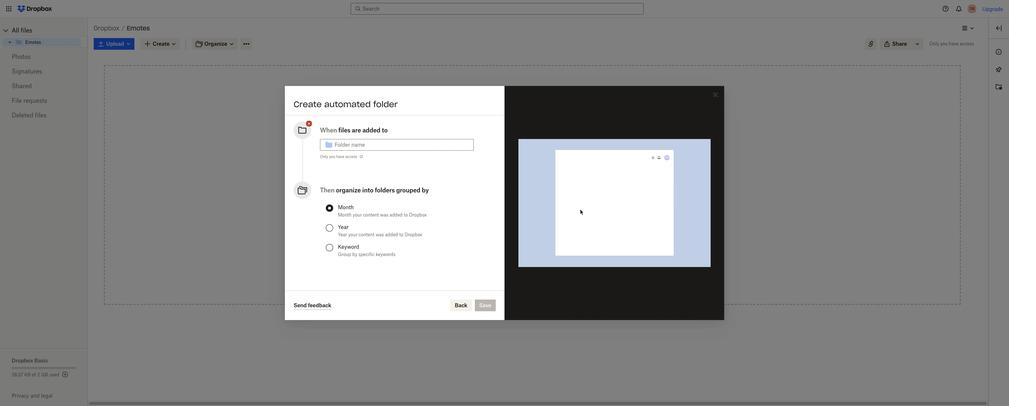 Task type: locate. For each thing, give the bounding box(es) containing it.
share and manage access to this folder
[[488, 263, 585, 269]]

only you have access
[[930, 41, 974, 47], [320, 155, 357, 159]]

2 vertical spatial your
[[348, 232, 357, 238]]

send feedback
[[294, 302, 331, 309]]

was up keyword group by specific keywords
[[376, 232, 384, 238]]

access
[[960, 41, 974, 47], [345, 155, 357, 159], [536, 263, 552, 269]]

files down file requests link
[[35, 112, 46, 119]]

keyword group by specific keywords
[[338, 244, 396, 257]]

content inside year year your content was added to dropbox
[[359, 232, 374, 238]]

by inside keyword group by specific keywords
[[352, 252, 357, 257]]

added inside year year your content was added to dropbox
[[385, 232, 398, 238]]

year right year radio on the bottom of page
[[338, 224, 349, 230]]

emotes inside emotes link
[[25, 39, 41, 45]]

2 month from the top
[[338, 212, 352, 218]]

this right the be
[[558, 242, 567, 249]]

from right import
[[506, 222, 518, 228]]

content right add on the top
[[545, 183, 565, 189]]

send
[[294, 302, 307, 309]]

0 horizontal spatial by
[[352, 252, 357, 257]]

2 vertical spatial access
[[536, 263, 552, 269]]

drop files here to upload, or use the 'upload' button
[[501, 138, 564, 152]]

1 horizontal spatial only
[[930, 41, 939, 47]]

privacy
[[12, 393, 29, 399]]

files for drop
[[515, 138, 525, 144]]

0 vertical spatial only you have access
[[930, 41, 974, 47]]

0 vertical spatial year
[[338, 224, 349, 230]]

your
[[546, 201, 557, 208], [353, 212, 362, 218], [348, 232, 357, 238]]

files up the
[[515, 138, 525, 144]]

this
[[507, 201, 516, 208], [558, 242, 567, 249], [560, 263, 569, 269]]

was inside year year your content was added to dropbox
[[376, 232, 384, 238]]

your inside month month your content was added to dropbox
[[353, 212, 362, 218]]

to down grouped
[[404, 212, 408, 218]]

0 vertical spatial from
[[533, 201, 544, 208]]

emotes down the all files
[[25, 39, 41, 45]]

Month radio
[[326, 205, 333, 212]]

28.57
[[12, 372, 23, 378]]

content for month
[[363, 212, 379, 218]]

content for year
[[359, 232, 374, 238]]

0 horizontal spatial only you have access
[[320, 155, 357, 159]]

0 horizontal spatial and
[[30, 393, 40, 399]]

added right are
[[362, 127, 380, 134]]

1 horizontal spatial share
[[892, 41, 907, 47]]

year year your content was added to dropbox
[[338, 224, 422, 238]]

to inside month month your content was added to dropbox
[[404, 212, 408, 218]]

files inside more ways to add content element
[[510, 242, 520, 249]]

more ways to add content element
[[470, 182, 595, 281]]

files right all
[[21, 27, 32, 34]]

was
[[380, 212, 388, 218], [376, 232, 384, 238]]

dropbox
[[94, 25, 119, 32], [409, 212, 427, 218], [405, 232, 422, 238], [12, 358, 33, 364]]

button
[[547, 146, 564, 152]]

from
[[533, 201, 544, 208], [506, 222, 518, 228]]

1 horizontal spatial and
[[504, 263, 513, 269]]

1 vertical spatial emotes
[[25, 39, 41, 45]]

2 horizontal spatial access
[[960, 41, 974, 47]]

added up keywords
[[385, 232, 398, 238]]

emotes right /
[[127, 25, 150, 32]]

0 vertical spatial by
[[422, 187, 429, 194]]

year up keyword
[[338, 232, 347, 238]]

access inside create automated folder dialog
[[345, 155, 357, 159]]

Year radio
[[326, 224, 333, 232]]

0 horizontal spatial emotes
[[25, 39, 41, 45]]

files inside drop files here to upload, or use the 'upload' button
[[515, 138, 525, 144]]

share button
[[880, 38, 912, 50]]

and
[[504, 263, 513, 269], [30, 393, 40, 399]]

1 horizontal spatial have
[[949, 41, 959, 47]]

share inside button
[[892, 41, 907, 47]]

files inside tree
[[21, 27, 32, 34]]

by
[[422, 187, 429, 194], [352, 252, 357, 257]]

1 vertical spatial share
[[488, 263, 502, 269]]

files
[[21, 27, 32, 34], [35, 112, 46, 119], [338, 127, 350, 134], [515, 138, 525, 144], [510, 242, 520, 249]]

and left manage
[[504, 263, 513, 269]]

1 vertical spatial month
[[338, 212, 352, 218]]

and inside more ways to add content element
[[504, 263, 513, 269]]

this right access
[[507, 201, 516, 208]]

month down organize
[[338, 212, 352, 218]]

requests
[[23, 97, 47, 104]]

your left desktop
[[546, 201, 557, 208]]

Folder name text field
[[335, 141, 469, 149]]

0 vertical spatial month
[[338, 204, 354, 211]]

was up year year your content was added to dropbox at the bottom left
[[380, 212, 388, 218]]

0 vertical spatial access
[[960, 41, 974, 47]]

1 horizontal spatial from
[[533, 201, 544, 208]]

added inside month month your content was added to dropbox
[[390, 212, 403, 218]]

dropbox / emotes
[[94, 25, 150, 32]]

0 horizontal spatial from
[[506, 222, 518, 228]]

file requests link
[[12, 93, 76, 108]]

folder permissions image
[[359, 154, 364, 160]]

share inside more ways to add content element
[[488, 263, 502, 269]]

to down request files to be added to this folder
[[554, 263, 559, 269]]

1 vertical spatial by
[[352, 252, 357, 257]]

specific
[[359, 252, 375, 257]]

by right grouped
[[422, 187, 429, 194]]

0 horizontal spatial you
[[329, 155, 335, 159]]

share for share and manage access to this folder
[[488, 263, 502, 269]]

added up year year your content was added to dropbox at the bottom left
[[390, 212, 403, 218]]

keywords
[[376, 252, 396, 257]]

dropbox logo - go to the homepage image
[[15, 3, 55, 15]]

was inside month month your content was added to dropbox
[[380, 212, 388, 218]]

1 vertical spatial have
[[336, 155, 344, 159]]

emotes
[[127, 25, 150, 32], [25, 39, 41, 45]]

your down organize
[[353, 212, 362, 218]]

1 vertical spatial only
[[320, 155, 328, 159]]

1 vertical spatial access
[[345, 155, 357, 159]]

shared link
[[12, 79, 76, 93]]

deleted
[[12, 112, 33, 119]]

0 horizontal spatial have
[[336, 155, 344, 159]]

month
[[338, 204, 354, 211], [338, 212, 352, 218]]

1 vertical spatial your
[[353, 212, 362, 218]]

when
[[320, 127, 337, 134]]

desktop
[[558, 201, 577, 208]]

month right month option
[[338, 204, 354, 211]]

added inside more ways to add content element
[[535, 242, 550, 249]]

to
[[382, 127, 388, 134], [539, 138, 544, 144], [528, 183, 533, 189], [404, 212, 408, 218], [399, 232, 403, 238], [521, 242, 526, 249], [552, 242, 556, 249], [554, 263, 559, 269]]

automated
[[324, 99, 371, 109]]

have inside create automated folder dialog
[[336, 155, 344, 159]]

files left the be
[[510, 242, 520, 249]]

2 vertical spatial content
[[359, 232, 374, 238]]

gb
[[41, 372, 48, 378]]

open details pane image
[[995, 24, 1003, 33]]

get more space image
[[61, 371, 69, 379]]

1 vertical spatial content
[[363, 212, 379, 218]]

was for month
[[380, 212, 388, 218]]

your inside year year your content was added to dropbox
[[348, 232, 357, 238]]

0 vertical spatial have
[[949, 41, 959, 47]]

send feedback button
[[294, 301, 331, 310]]

google
[[519, 222, 537, 228]]

0 vertical spatial your
[[546, 201, 557, 208]]

1 vertical spatial you
[[329, 155, 335, 159]]

dropbox basic
[[12, 358, 48, 364]]

Keyword radio
[[326, 244, 333, 252]]

1 vertical spatial was
[[376, 232, 384, 238]]

this down request files to be added to this folder
[[560, 263, 569, 269]]

here
[[526, 138, 538, 144]]

1 horizontal spatial emotes
[[127, 25, 150, 32]]

content up keyword group by specific keywords
[[359, 232, 374, 238]]

was for year
[[376, 232, 384, 238]]

added right the be
[[535, 242, 550, 249]]

you
[[940, 41, 948, 47], [329, 155, 335, 159]]

request files to be added to this folder
[[488, 242, 582, 249]]

add
[[535, 183, 544, 189]]

share
[[892, 41, 907, 47], [488, 263, 502, 269]]

1 horizontal spatial access
[[536, 263, 552, 269]]

legal
[[41, 393, 53, 399]]

0 vertical spatial emotes
[[127, 25, 150, 32]]

to down month month your content was added to dropbox
[[399, 232, 403, 238]]

all
[[12, 27, 19, 34]]

have
[[949, 41, 959, 47], [336, 155, 344, 159]]

global header element
[[0, 0, 1009, 18]]

content up year year your content was added to dropbox at the bottom left
[[363, 212, 379, 218]]

0 vertical spatial share
[[892, 41, 907, 47]]

the
[[518, 146, 525, 152]]

0 vertical spatial you
[[940, 41, 948, 47]]

share for share
[[892, 41, 907, 47]]

1 vertical spatial and
[[30, 393, 40, 399]]

0 horizontal spatial share
[[488, 263, 502, 269]]

files inside "link"
[[35, 112, 46, 119]]

from down add on the top
[[533, 201, 544, 208]]

drive
[[538, 222, 551, 228]]

folder
[[373, 99, 398, 109], [518, 201, 532, 208], [568, 242, 582, 249], [570, 263, 585, 269]]

your up keyword
[[348, 232, 357, 238]]

content
[[545, 183, 565, 189], [363, 212, 379, 218], [359, 232, 374, 238]]

feedback
[[308, 302, 331, 309]]

0 horizontal spatial access
[[345, 155, 357, 159]]

0 horizontal spatial only
[[320, 155, 328, 159]]

photos
[[12, 53, 31, 60]]

and left the legal
[[30, 393, 40, 399]]

back
[[455, 302, 467, 309]]

files left are
[[338, 127, 350, 134]]

0 vertical spatial was
[[380, 212, 388, 218]]

folder inside dialog
[[373, 99, 398, 109]]

into
[[362, 187, 374, 194]]

to right here
[[539, 138, 544, 144]]

to right the be
[[552, 242, 556, 249]]

year
[[338, 224, 349, 230], [338, 232, 347, 238]]

you inside create automated folder dialog
[[329, 155, 335, 159]]

privacy and legal link
[[12, 393, 88, 399]]

1 vertical spatial only you have access
[[320, 155, 357, 159]]

content inside month month your content was added to dropbox
[[363, 212, 379, 218]]

1 vertical spatial year
[[338, 232, 347, 238]]

photos link
[[12, 49, 76, 64]]

by down keyword
[[352, 252, 357, 257]]

dropbox inside month month your content was added to dropbox
[[409, 212, 427, 218]]

month month your content was added to dropbox
[[338, 204, 427, 218]]

0 vertical spatial and
[[504, 263, 513, 269]]

all files
[[12, 27, 32, 34]]

to left add on the top
[[528, 183, 533, 189]]

to left the be
[[521, 242, 526, 249]]

1 horizontal spatial only you have access
[[930, 41, 974, 47]]



Task type: describe. For each thing, give the bounding box(es) containing it.
file requests
[[12, 97, 47, 104]]

shared
[[12, 82, 32, 90]]

organize into folders grouped by
[[336, 187, 429, 194]]

more ways to add content
[[500, 183, 565, 189]]

emotes link
[[15, 38, 81, 47]]

kb
[[24, 372, 31, 378]]

deleted files
[[12, 112, 46, 119]]

privacy and legal
[[12, 393, 53, 399]]

import
[[488, 222, 505, 228]]

0 vertical spatial content
[[545, 183, 565, 189]]

2 year from the top
[[338, 232, 347, 238]]

keyword
[[338, 244, 359, 250]]

to inside drop files here to upload, or use the 'upload' button
[[539, 138, 544, 144]]

upgrade
[[982, 6, 1003, 12]]

manage
[[514, 263, 535, 269]]

upgrade link
[[982, 6, 1003, 12]]

access this folder from your desktop
[[488, 201, 577, 208]]

more
[[500, 183, 513, 189]]

1 month from the top
[[338, 204, 354, 211]]

only inside create automated folder dialog
[[320, 155, 328, 159]]

only you have access inside create automated folder dialog
[[320, 155, 357, 159]]

create automated folder
[[294, 99, 398, 109]]

signatures link
[[12, 64, 76, 79]]

1 vertical spatial this
[[558, 242, 567, 249]]

use
[[508, 146, 516, 152]]

dropbox link
[[94, 23, 119, 33]]

1 vertical spatial from
[[506, 222, 518, 228]]

1 horizontal spatial you
[[940, 41, 948, 47]]

open activity image
[[995, 83, 1003, 92]]

28.57 kb of 2 gb used
[[12, 372, 59, 378]]

0 vertical spatial only
[[930, 41, 939, 47]]

request
[[488, 242, 508, 249]]

organize
[[336, 187, 361, 194]]

all files tree
[[1, 25, 88, 48]]

1 year from the top
[[338, 224, 349, 230]]

then
[[320, 187, 335, 194]]

1 horizontal spatial by
[[422, 187, 429, 194]]

file
[[12, 97, 22, 104]]

access
[[488, 201, 506, 208]]

back button
[[450, 300, 472, 312]]

and for manage
[[504, 263, 513, 269]]

basic
[[34, 358, 48, 364]]

your for year
[[348, 232, 357, 238]]

upload,
[[545, 138, 564, 144]]

/
[[122, 25, 125, 31]]

import from google drive
[[488, 222, 551, 228]]

of
[[32, 372, 36, 378]]

open information panel image
[[995, 48, 1003, 56]]

create automated folder dialog
[[285, 86, 724, 320]]

be
[[528, 242, 534, 249]]

to inside year year your content was added to dropbox
[[399, 232, 403, 238]]

and for legal
[[30, 393, 40, 399]]

group
[[338, 252, 351, 257]]

your for month
[[353, 212, 362, 218]]

are
[[352, 127, 361, 134]]

files for all
[[21, 27, 32, 34]]

access inside more ways to add content element
[[536, 263, 552, 269]]

files for request
[[510, 242, 520, 249]]

open pinned items image
[[995, 65, 1003, 74]]

your inside more ways to add content element
[[546, 201, 557, 208]]

2 vertical spatial this
[[560, 263, 569, 269]]

to up folder name "text field"
[[382, 127, 388, 134]]

drop
[[501, 138, 513, 144]]

used
[[49, 372, 59, 378]]

signatures
[[12, 68, 42, 75]]

'upload'
[[527, 146, 546, 152]]

deleted files link
[[12, 108, 76, 123]]

create
[[294, 99, 322, 109]]

folders
[[375, 187, 395, 194]]

0 vertical spatial this
[[507, 201, 516, 208]]

or
[[501, 146, 506, 152]]

dropbox inside year year your content was added to dropbox
[[405, 232, 422, 238]]

files are added to
[[338, 127, 388, 134]]

2
[[37, 372, 40, 378]]

all files link
[[12, 25, 88, 36]]

files inside create automated folder dialog
[[338, 127, 350, 134]]

ways
[[514, 183, 527, 189]]

grouped
[[396, 187, 420, 194]]

files for deleted
[[35, 112, 46, 119]]



Task type: vqa. For each thing, say whether or not it's contained in the screenshot.
Pound,
no



